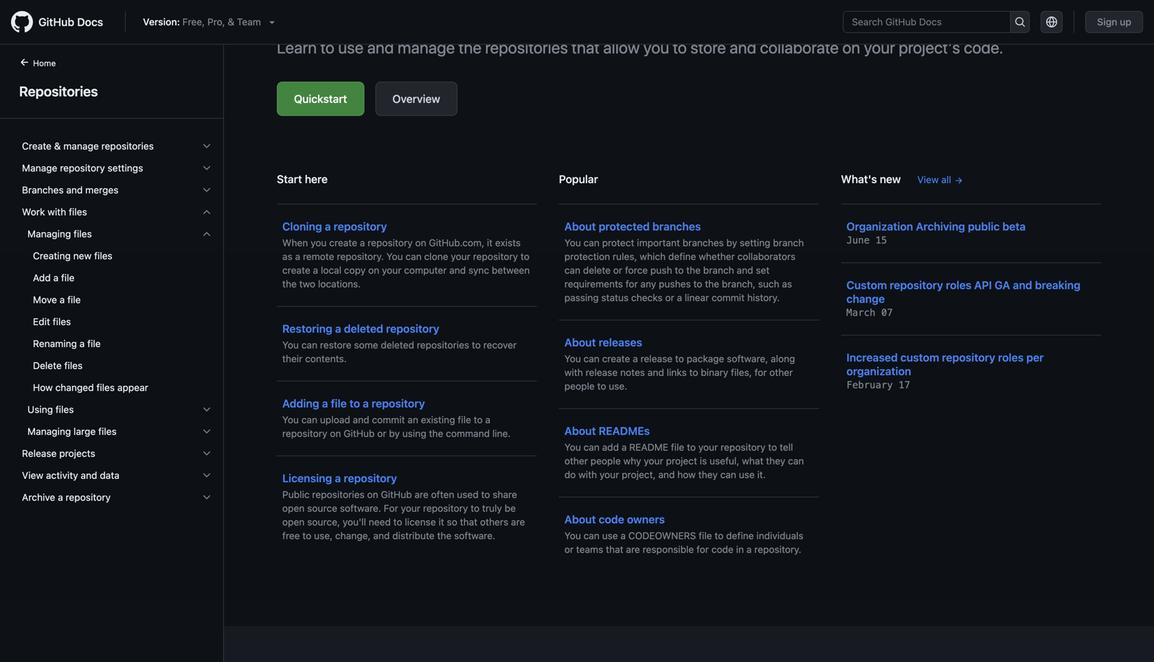 Task type: vqa. For each thing, say whether or not it's contained in the screenshot.
Search GitHub Docs search field
yes



Task type: locate. For each thing, give the bounding box(es) containing it.
software,
[[727, 353, 768, 365]]

1 vertical spatial use
[[739, 470, 755, 481]]

file right the move
[[67, 294, 81, 306]]

0 horizontal spatial view
[[22, 470, 43, 482]]

about for about protected branches
[[565, 220, 596, 233]]

about readmes you can add a readme file to your repository to tell other people why your project is useful, what they can do with your project, and how they can use it.
[[565, 425, 804, 481]]

existing
[[421, 415, 455, 426]]

managing files element
[[11, 223, 223, 399], [11, 245, 223, 399]]

0 horizontal spatial create
[[282, 265, 310, 276]]

release up links
[[641, 353, 673, 365]]

your
[[864, 38, 895, 57], [451, 251, 470, 262], [382, 265, 402, 276], [699, 442, 718, 453], [644, 456, 663, 467], [600, 470, 619, 481], [401, 503, 421, 515]]

for down software,
[[755, 367, 767, 379]]

0 vertical spatial with
[[48, 206, 66, 218]]

1 vertical spatial people
[[591, 456, 621, 467]]

define inside about code owners you can use a codeowners file to define individuals or teams that are responsible for code in a repository.
[[726, 531, 754, 542]]

delete files
[[33, 360, 83, 372]]

view left all
[[918, 174, 939, 186]]

repository inside increased custom repository roles per organization february 17
[[942, 351, 996, 364]]

can down tell
[[788, 456, 804, 467]]

creating new files link
[[16, 245, 218, 267]]

create inside about releases you can create a release to package software, along with release notes and links to binary files, for other people to use.
[[602, 353, 630, 365]]

1 vertical spatial managing
[[27, 426, 71, 438]]

0 vertical spatial are
[[415, 490, 429, 501]]

in
[[736, 544, 744, 556]]

2 vertical spatial with
[[579, 470, 597, 481]]

0 horizontal spatial branch
[[703, 265, 734, 276]]

release projects
[[22, 448, 95, 460]]

repository inside dropdown button
[[60, 162, 105, 174]]

push
[[651, 265, 672, 276]]

work with files element
[[11, 201, 223, 443], [11, 223, 223, 443]]

2 sc 9kayk9 0 image from the top
[[201, 185, 212, 196]]

0 vertical spatial github
[[38, 15, 74, 29]]

any
[[641, 279, 656, 290]]

1 vertical spatial github
[[344, 428, 375, 440]]

github inside adding a file to a repository you can upload and commit an existing file to a repository on github or by using the command line.
[[344, 428, 375, 440]]

use inside about code owners you can use a codeowners file to define individuals or teams that are responsible for code in a repository.
[[602, 531, 618, 542]]

repository. up "copy"
[[337, 251, 384, 262]]

file up project
[[671, 442, 684, 453]]

open down public
[[282, 503, 305, 515]]

0 horizontal spatial that
[[460, 517, 478, 528]]

sc 9kayk9 0 image inside archive a repository dropdown button
[[201, 493, 212, 504]]

2 horizontal spatial that
[[606, 544, 624, 556]]

1 vertical spatial manage
[[63, 141, 99, 152]]

2 sc 9kayk9 0 image from the top
[[201, 427, 212, 438]]

define
[[668, 251, 696, 262], [726, 531, 754, 542]]

0 vertical spatial define
[[668, 251, 696, 262]]

1 horizontal spatial define
[[726, 531, 754, 542]]

for inside "about protected branches you can protect important branches by setting branch protection rules, which define whether collaborators can delete or force push to the branch and set requirements for any pushes to the branch, such as passing status checks or a linear commit history."
[[626, 279, 638, 290]]

1 vertical spatial view
[[22, 470, 43, 482]]

1 about from the top
[[565, 220, 596, 233]]

to up truly
[[481, 490, 490, 501]]

restore
[[320, 340, 351, 351]]

sign
[[1097, 16, 1117, 27]]

with right do
[[579, 470, 597, 481]]

files inside dropdown button
[[56, 404, 74, 416]]

repository. inside 'cloning a repository when you create a repository on github.com, it exists as a remote repository. you can clone your repository to create a local copy on your computer and sync between the two locations.'
[[337, 251, 384, 262]]

1 vertical spatial it
[[439, 517, 444, 528]]

2 horizontal spatial for
[[755, 367, 767, 379]]

about inside about releases you can create a release to package software, along with release notes and links to binary files, for other people to use.
[[565, 336, 596, 349]]

requirements
[[565, 279, 623, 290]]

and left data
[[81, 470, 97, 482]]

1 vertical spatial roles
[[998, 351, 1024, 364]]

repository.
[[337, 251, 384, 262], [754, 544, 801, 556]]

whether
[[699, 251, 735, 262]]

to right codeowners
[[715, 531, 724, 542]]

deleted up some at bottom
[[344, 323, 383, 336]]

1 horizontal spatial as
[[782, 279, 792, 290]]

sc 9kayk9 0 image inside branches and merges dropdown button
[[201, 185, 212, 196]]

files down managing files dropdown button
[[94, 250, 112, 262]]

custom
[[901, 351, 939, 364]]

branches up whether
[[683, 237, 724, 249]]

deleted right some at bottom
[[381, 340, 414, 351]]

1 horizontal spatial roles
[[998, 351, 1024, 364]]

sc 9kayk9 0 image
[[201, 163, 212, 174], [201, 185, 212, 196], [201, 207, 212, 218], [201, 229, 212, 240], [201, 405, 212, 416]]

and left links
[[648, 367, 664, 379]]

work with files
[[22, 206, 87, 218]]

with left notes
[[565, 367, 583, 379]]

quickstart
[[294, 92, 347, 105]]

repository inside dropdown button
[[66, 492, 111, 504]]

work
[[22, 206, 45, 218]]

how changed files appear
[[33, 382, 148, 394]]

& right create
[[54, 141, 61, 152]]

a inside dropdown button
[[58, 492, 63, 504]]

0 vertical spatial use
[[338, 38, 364, 57]]

0 vertical spatial deleted
[[344, 323, 383, 336]]

it.
[[757, 470, 766, 481]]

repository inside about readmes you can add a readme file to your repository to tell other people why your project is useful, what they can do with your project, and how they can use it.
[[721, 442, 766, 453]]

march
[[847, 307, 876, 319]]

a inside "about protected branches you can protect important branches by setting branch protection rules, which define whether collaborators can delete or force push to the branch and set requirements for any pushes to the branch, such as passing status checks or a linear commit history."
[[677, 292, 682, 304]]

1 managing from the top
[[27, 228, 71, 240]]

repositories link
[[16, 81, 207, 102]]

managing
[[27, 228, 71, 240], [27, 426, 71, 438]]

it inside 'cloning a repository when you create a repository on github.com, it exists as a remote repository. you can clone your repository to create a local copy on your computer and sync between the two locations.'
[[487, 237, 493, 249]]

0 vertical spatial create
[[329, 237, 357, 249]]

0 horizontal spatial code
[[599, 514, 624, 527]]

files right edit
[[53, 316, 71, 328]]

0 vertical spatial other
[[770, 367, 793, 379]]

repository inside restoring a deleted repository you can restore some deleted repositories to recover their contents.
[[386, 323, 439, 336]]

work with files element containing managing files
[[11, 223, 223, 443]]

0 vertical spatial commit
[[712, 292, 745, 304]]

0 vertical spatial that
[[572, 38, 600, 57]]

can up protection
[[584, 237, 600, 249]]

that
[[572, 38, 600, 57], [460, 517, 478, 528], [606, 544, 624, 556]]

2 horizontal spatial use
[[739, 470, 755, 481]]

define up in
[[726, 531, 754, 542]]

branches up important at the top right
[[653, 220, 701, 233]]

you up their
[[282, 340, 299, 351]]

and inside about releases you can create a release to package software, along with release notes and links to binary files, for other people to use.
[[648, 367, 664, 379]]

new right the creating
[[73, 250, 92, 262]]

or inside about code owners you can use a codeowners file to define individuals or teams that are responsible for code in a repository.
[[565, 544, 574, 556]]

that left allow
[[572, 38, 600, 57]]

define inside "about protected branches you can protect important branches by setting branch protection rules, which define whether collaborators can delete or force push to the branch and set requirements for any pushes to the branch, such as passing status checks or a linear commit history."
[[668, 251, 696, 262]]

software. down others
[[454, 531, 495, 542]]

to up pushes
[[675, 265, 684, 276]]

sc 9kayk9 0 image inside the create & manage repositories dropdown button
[[201, 141, 212, 152]]

and inside adding a file to a repository you can upload and commit an existing file to a repository on github or by using the command line.
[[353, 415, 369, 426]]

0 vertical spatial you
[[644, 38, 669, 57]]

about inside about code owners you can use a codeowners file to define individuals or teams that are responsible for code in a repository.
[[565, 514, 596, 527]]

it left so
[[439, 517, 444, 528]]

1 vertical spatial by
[[389, 428, 400, 440]]

restoring
[[282, 323, 332, 336]]

branches and merges button
[[16, 179, 218, 201]]

free
[[282, 531, 300, 542]]

repository. inside about code owners you can use a codeowners file to define individuals or teams that are responsible for code in a repository.
[[754, 544, 801, 556]]

0 vertical spatial managing
[[27, 228, 71, 240]]

and up 'branch,'
[[737, 265, 753, 276]]

software. up the you'll
[[340, 503, 381, 515]]

1 vertical spatial for
[[755, 367, 767, 379]]

for
[[626, 279, 638, 290], [755, 367, 767, 379], [697, 544, 709, 556]]

responsible
[[643, 544, 694, 556]]

github down the upload
[[344, 428, 375, 440]]

organization archiving public beta june 15
[[847, 220, 1026, 246]]

your up license
[[401, 503, 421, 515]]

managing down using files
[[27, 426, 71, 438]]

2 managing from the top
[[27, 426, 71, 438]]

they down tell
[[766, 456, 786, 467]]

archive
[[22, 492, 55, 504]]

5 sc 9kayk9 0 image from the top
[[201, 493, 212, 504]]

are inside about code owners you can use a codeowners file to define individuals or teams that are responsible for code in a repository.
[[626, 544, 640, 556]]

roles left "per" at the bottom
[[998, 351, 1024, 364]]

1 vertical spatial as
[[782, 279, 792, 290]]

for down force
[[626, 279, 638, 290]]

on inside the licensing a repository public repositories on github are often used to share open source software. for your repository to truly be open source, you'll need to license it so that others are free to use, change, and distribute the software.
[[367, 490, 378, 501]]

you left clone
[[387, 251, 403, 262]]

repository up the "computer"
[[368, 237, 413, 249]]

repository. down individuals
[[754, 544, 801, 556]]

0 vertical spatial branches
[[653, 220, 701, 233]]

1 vertical spatial branches
[[683, 237, 724, 249]]

by inside adding a file to a repository you can upload and commit an existing file to a repository on github or by using the command line.
[[389, 428, 400, 440]]

open up free
[[282, 517, 305, 528]]

managing up the creating
[[27, 228, 71, 240]]

can inside adding a file to a repository you can upload and commit an existing file to a repository on github or by using the command line.
[[301, 415, 317, 426]]

about up protection
[[565, 220, 596, 233]]

0 horizontal spatial manage
[[63, 141, 99, 152]]

view for view activity and data
[[22, 470, 43, 482]]

about inside about readmes you can add a readme file to your repository to tell other people why your project is useful, what they can do with your project, and how they can use it.
[[565, 425, 596, 438]]

repository up what
[[721, 442, 766, 453]]

sc 9kayk9 0 image inside managing large files dropdown button
[[201, 427, 212, 438]]

or
[[613, 265, 622, 276], [665, 292, 674, 304], [377, 428, 386, 440], [565, 544, 574, 556]]

sc 9kayk9 0 image inside release projects dropdown button
[[201, 449, 212, 460]]

1 horizontal spatial release
[[641, 353, 673, 365]]

on inside adding a file to a repository you can upload and commit an existing file to a repository on github or by using the command line.
[[330, 428, 341, 440]]

1 vertical spatial open
[[282, 517, 305, 528]]

you inside "about protected branches you can protect important branches by setting branch protection rules, which define whether collaborators can delete or force push to the branch and set requirements for any pushes to the branch, such as passing status checks or a linear commit history."
[[565, 237, 581, 249]]

your left "project's"
[[864, 38, 895, 57]]

file up the upload
[[331, 397, 347, 411]]

and down manage repository settings
[[66, 184, 83, 196]]

sc 9kayk9 0 image
[[201, 141, 212, 152], [201, 427, 212, 438], [201, 449, 212, 460], [201, 471, 212, 482], [201, 493, 212, 504]]

&
[[228, 16, 234, 27], [54, 141, 61, 152]]

managing inside managing large files dropdown button
[[27, 426, 71, 438]]

repository up 07
[[890, 279, 943, 292]]

to up between
[[521, 251, 530, 262]]

sign up link
[[1086, 11, 1143, 33]]

3 about from the top
[[565, 425, 596, 438]]

1 vertical spatial they
[[698, 470, 718, 481]]

checks
[[631, 292, 663, 304]]

deleted
[[344, 323, 383, 336], [381, 340, 414, 351]]

0 horizontal spatial &
[[54, 141, 61, 152]]

1 vertical spatial define
[[726, 531, 754, 542]]

delete
[[33, 360, 62, 372]]

on up need
[[367, 490, 378, 501]]

1 vertical spatial that
[[460, 517, 478, 528]]

can up teams
[[584, 531, 600, 542]]

view for view all
[[918, 174, 939, 186]]

3 sc 9kayk9 0 image from the top
[[201, 449, 212, 460]]

computer
[[404, 265, 447, 276]]

such
[[758, 279, 780, 290]]

you down passing at the top
[[565, 353, 581, 365]]

can left add
[[584, 442, 600, 453]]

1 vertical spatial release
[[586, 367, 618, 379]]

create up the remote at the left
[[329, 237, 357, 249]]

0 horizontal spatial it
[[439, 517, 444, 528]]

1 horizontal spatial other
[[770, 367, 793, 379]]

restoring a deleted repository you can restore some deleted repositories to recover their contents.
[[282, 323, 517, 365]]

what's new
[[841, 173, 901, 186]]

can up the "computer"
[[406, 251, 422, 262]]

select language: current language is english image
[[1047, 16, 1058, 27]]

other
[[770, 367, 793, 379], [565, 456, 588, 467]]

february 17 element
[[847, 380, 910, 391]]

managing files element containing managing files
[[11, 223, 223, 399]]

about inside "about protected branches you can protect important branches by setting branch protection rules, which define whether collaborators can delete or force push to the branch and set requirements for any pushes to the branch, such as passing status checks or a linear commit history."
[[565, 220, 596, 233]]

0 horizontal spatial commit
[[372, 415, 405, 426]]

the inside adding a file to a repository you can upload and commit an existing file to a repository on github or by using the command line.
[[429, 428, 443, 440]]

0 vertical spatial new
[[880, 173, 901, 186]]

2 vertical spatial use
[[602, 531, 618, 542]]

that inside about code owners you can use a codeowners file to define individuals or teams that are responsible for code in a repository.
[[606, 544, 624, 556]]

file inside about readmes you can add a readme file to your repository to tell other people why your project is useful, what they can do with your project, and how they can use it.
[[671, 442, 684, 453]]

1 managing files element from the top
[[11, 223, 223, 399]]

managing inside managing files dropdown button
[[27, 228, 71, 240]]

by up whether
[[727, 237, 737, 249]]

renaming a file link
[[16, 333, 218, 355]]

are left often
[[415, 490, 429, 501]]

be
[[505, 503, 516, 515]]

you inside about code owners you can use a codeowners file to define individuals or teams that are responsible for code in a repository.
[[565, 531, 581, 542]]

sc 9kayk9 0 image for settings
[[201, 163, 212, 174]]

1 horizontal spatial for
[[697, 544, 709, 556]]

view inside the view all link
[[918, 174, 939, 186]]

organization
[[847, 220, 913, 233]]

you up teams
[[565, 531, 581, 542]]

repository right custom
[[942, 351, 996, 364]]

1 sc 9kayk9 0 image from the top
[[201, 141, 212, 152]]

useful,
[[710, 456, 739, 467]]

files down branches and merges
[[69, 206, 87, 218]]

tooltip
[[1110, 619, 1138, 647]]

create
[[22, 141, 51, 152]]

other inside about releases you can create a release to package software, along with release notes and links to binary files, for other people to use.
[[770, 367, 793, 379]]

that right teams
[[606, 544, 624, 556]]

sc 9kayk9 0 image inside the manage repository settings dropdown button
[[201, 163, 212, 174]]

you up protection
[[565, 237, 581, 249]]

and inside about readmes you can add a readme file to your repository to tell other people why your project is useful, what they can do with your project, and how they can use it.
[[658, 470, 675, 481]]

for right responsible
[[697, 544, 709, 556]]

to up command
[[474, 415, 483, 426]]

teams
[[576, 544, 603, 556]]

new inside repositories element
[[73, 250, 92, 262]]

0 vertical spatial release
[[641, 353, 673, 365]]

None search field
[[843, 11, 1030, 33]]

status
[[601, 292, 629, 304]]

1 vertical spatial you
[[311, 237, 327, 249]]

tell
[[780, 442, 793, 453]]

1 horizontal spatial github
[[344, 428, 375, 440]]

you inside adding a file to a repository you can upload and commit an existing file to a repository on github or by using the command line.
[[282, 415, 299, 426]]

0 horizontal spatial as
[[282, 251, 293, 262]]

0 horizontal spatial by
[[389, 428, 400, 440]]

for inside about releases you can create a release to package software, along with release notes and links to binary files, for other people to use.
[[755, 367, 767, 379]]

0 vertical spatial software.
[[340, 503, 381, 515]]

manage up overview link
[[398, 38, 455, 57]]

1 vertical spatial new
[[73, 250, 92, 262]]

commit inside "about protected branches you can protect important branches by setting branch protection rules, which define whether collaborators can delete or force push to the branch and set requirements for any pushes to the branch, such as passing status checks or a linear commit history."
[[712, 292, 745, 304]]

archive a repository button
[[16, 487, 218, 509]]

1 horizontal spatial &
[[228, 16, 234, 27]]

work with files element containing work with files
[[11, 201, 223, 443]]

github inside the licensing a repository public repositories on github are often used to share open source software. for your repository to truly be open source, you'll need to license it so that others are free to use, change, and distribute the software.
[[381, 490, 412, 501]]

and right the ga
[[1013, 279, 1032, 292]]

your down add
[[600, 470, 619, 481]]

code left in
[[712, 544, 734, 556]]

you'll
[[343, 517, 366, 528]]

sc 9kayk9 0 image inside view activity and data dropdown button
[[201, 471, 212, 482]]

files up creating new files
[[74, 228, 92, 240]]

copy
[[344, 265, 366, 276]]

or left 'using'
[[377, 428, 386, 440]]

file down creating new files
[[61, 272, 74, 284]]

1 horizontal spatial manage
[[398, 38, 455, 57]]

repository inside custom repository roles api ga and breaking change march 07
[[890, 279, 943, 292]]

0 horizontal spatial define
[[668, 251, 696, 262]]

0 vertical spatial as
[[282, 251, 293, 262]]

command
[[446, 428, 490, 440]]

2 work with files element from the top
[[11, 223, 223, 443]]

on down the upload
[[330, 428, 341, 440]]

repositories
[[485, 38, 568, 57], [101, 141, 154, 152], [417, 340, 469, 351], [312, 490, 365, 501]]

for inside about code owners you can use a codeowners file to define individuals or teams that are responsible for code in a repository.
[[697, 544, 709, 556]]

2 about from the top
[[565, 336, 596, 349]]

0 horizontal spatial you
[[311, 237, 327, 249]]

to left recover
[[472, 340, 481, 351]]

managing for managing large files
[[27, 426, 71, 438]]

define up push
[[668, 251, 696, 262]]

history.
[[747, 292, 780, 304]]

you inside 'cloning a repository when you create a repository on github.com, it exists as a remote repository. you can clone your repository to create a local copy on your computer and sync between the two locations.'
[[311, 237, 327, 249]]

repository up for
[[344, 472, 397, 485]]

it left exists
[[487, 237, 493, 249]]

0 horizontal spatial roles
[[946, 279, 972, 292]]

you up the remote at the left
[[311, 237, 327, 249]]

share
[[493, 490, 517, 501]]

and left sync on the top of page
[[449, 265, 466, 276]]

branch,
[[722, 279, 756, 290]]

to left store at right
[[673, 38, 687, 57]]

use up teams
[[602, 531, 618, 542]]

repository
[[60, 162, 105, 174], [334, 220, 387, 233], [368, 237, 413, 249], [473, 251, 518, 262], [890, 279, 943, 292], [386, 323, 439, 336], [942, 351, 996, 364], [372, 397, 425, 411], [282, 428, 327, 440], [721, 442, 766, 453], [344, 472, 397, 485], [66, 492, 111, 504], [423, 503, 468, 515]]

and inside 'cloning a repository when you create a repository on github.com, it exists as a remote repository. you can clone your repository to create a local copy on your computer and sync between the two locations.'
[[449, 265, 466, 276]]

1 horizontal spatial use
[[602, 531, 618, 542]]

2 vertical spatial are
[[626, 544, 640, 556]]

can inside 'cloning a repository when you create a repository on github.com, it exists as a remote repository. you can clone your repository to create a local copy on your computer and sync between the two locations.'
[[406, 251, 422, 262]]

0 vertical spatial for
[[626, 279, 638, 290]]

people
[[565, 381, 595, 392], [591, 456, 621, 467]]

sc 9kayk9 0 image for files
[[201, 207, 212, 218]]

0 vertical spatial by
[[727, 237, 737, 249]]

two
[[299, 279, 315, 290]]

4 about from the top
[[565, 514, 596, 527]]

learn to use and manage the repositories that allow you to store and collaborate on your project's code.
[[277, 38, 1003, 57]]

3 sc 9kayk9 0 image from the top
[[201, 207, 212, 218]]

or left teams
[[565, 544, 574, 556]]

2 managing files element from the top
[[11, 245, 223, 399]]

0 vertical spatial it
[[487, 237, 493, 249]]

5 sc 9kayk9 0 image from the top
[[201, 405, 212, 416]]

0 horizontal spatial repository.
[[337, 251, 384, 262]]

1 sc 9kayk9 0 image from the top
[[201, 163, 212, 174]]

view inside view activity and data dropdown button
[[22, 470, 43, 482]]

commit inside adding a file to a repository you can upload and commit an existing file to a repository on github or by using the command line.
[[372, 415, 405, 426]]

1 horizontal spatial code
[[712, 544, 734, 556]]

people left use.
[[565, 381, 595, 392]]

1 vertical spatial commit
[[372, 415, 405, 426]]

that right so
[[460, 517, 478, 528]]

other down along
[[770, 367, 793, 379]]

0 horizontal spatial other
[[565, 456, 588, 467]]

can down protection
[[565, 265, 581, 276]]

custom
[[847, 279, 887, 292]]

change
[[847, 293, 885, 306]]

1 horizontal spatial repository.
[[754, 544, 801, 556]]

project
[[666, 456, 697, 467]]

1 work with files element from the top
[[11, 201, 223, 443]]

1 vertical spatial repository.
[[754, 544, 801, 556]]

and inside the licensing a repository public repositories on github are often used to share open source software. for your repository to truly be open source, you'll need to license it so that others are free to use, change, and distribute the software.
[[373, 531, 390, 542]]

it
[[487, 237, 493, 249], [439, 517, 444, 528]]

4 sc 9kayk9 0 image from the top
[[201, 229, 212, 240]]

sc 9kayk9 0 image inside work with files dropdown button
[[201, 207, 212, 218]]

new for creating
[[73, 250, 92, 262]]

about protected branches you can protect important branches by setting branch protection rules, which define whether collaborators can delete or force push to the branch and set requirements for any pushes to the branch, such as passing status checks or a linear commit history.
[[565, 220, 804, 304]]

1 horizontal spatial branch
[[773, 237, 804, 249]]

cloning a repository when you create a repository on github.com, it exists as a remote repository. you can clone your repository to create a local copy on your computer and sync between the two locations.
[[282, 220, 530, 290]]

roles
[[946, 279, 972, 292], [998, 351, 1024, 364]]

to right free
[[303, 531, 311, 542]]

1 vertical spatial with
[[565, 367, 583, 379]]

0 horizontal spatial release
[[586, 367, 618, 379]]

software.
[[340, 503, 381, 515], [454, 531, 495, 542]]

managing files element containing creating new files
[[11, 245, 223, 399]]

using
[[402, 428, 426, 440]]

can inside restoring a deleted repository you can restore some deleted repositories to recover their contents.
[[301, 340, 317, 351]]

1 horizontal spatial new
[[880, 173, 901, 186]]

to up the upload
[[350, 397, 360, 411]]

passing
[[565, 292, 599, 304]]

0 vertical spatial people
[[565, 381, 595, 392]]

1 horizontal spatial it
[[487, 237, 493, 249]]

why
[[623, 456, 641, 467]]

0 vertical spatial manage
[[398, 38, 455, 57]]

used
[[457, 490, 479, 501]]

1 horizontal spatial view
[[918, 174, 939, 186]]

0 vertical spatial view
[[918, 174, 939, 186]]

code left owners
[[599, 514, 624, 527]]

rules,
[[613, 251, 637, 262]]

2 vertical spatial create
[[602, 353, 630, 365]]

2 vertical spatial that
[[606, 544, 624, 556]]

4 sc 9kayk9 0 image from the top
[[201, 471, 212, 482]]

branch
[[773, 237, 804, 249], [703, 265, 734, 276]]

organization
[[847, 365, 911, 378]]

0 vertical spatial roles
[[946, 279, 972, 292]]



Task type: describe. For each thing, give the bounding box(es) containing it.
appear
[[117, 382, 148, 394]]

you inside about readmes you can add a readme file to your repository to tell other people why your project is useful, what they can do with your project, and how they can use it.
[[565, 442, 581, 453]]

to left tell
[[768, 442, 777, 453]]

0 vertical spatial code
[[599, 514, 624, 527]]

1 horizontal spatial software.
[[454, 531, 495, 542]]

to right links
[[689, 367, 698, 379]]

an
[[408, 415, 418, 426]]

0 horizontal spatial use
[[338, 38, 364, 57]]

and up overview link
[[367, 38, 394, 57]]

or down rules,
[[613, 265, 622, 276]]

owners
[[627, 514, 665, 527]]

& inside the create & manage repositories dropdown button
[[54, 141, 61, 152]]

1 open from the top
[[282, 503, 305, 515]]

to up links
[[675, 353, 684, 365]]

sc 9kayk9 0 image for archive a repository
[[201, 493, 212, 504]]

file inside about code owners you can use a codeowners file to define individuals or teams that are responsible for code in a repository.
[[699, 531, 712, 542]]

can inside about code owners you can use a codeowners file to define individuals or teams that are responsible for code in a repository.
[[584, 531, 600, 542]]

here
[[305, 173, 328, 186]]

to down used
[[471, 503, 480, 515]]

new for what's
[[880, 173, 901, 186]]

1 vertical spatial code
[[712, 544, 734, 556]]

files right large in the left of the page
[[98, 426, 117, 438]]

licensing a repository public repositories on github are often used to share open source software. for your repository to truly be open source, you'll need to license it so that others are free to use, change, and distribute the software.
[[282, 472, 525, 542]]

locations.
[[318, 279, 361, 290]]

move a file
[[33, 294, 81, 306]]

how
[[678, 470, 696, 481]]

1 vertical spatial branch
[[703, 265, 734, 276]]

about for about readmes
[[565, 425, 596, 438]]

0 horizontal spatial are
[[415, 490, 429, 501]]

sc 9kayk9 0 image for release projects
[[201, 449, 212, 460]]

increased
[[847, 351, 898, 364]]

files up changed
[[64, 360, 83, 372]]

to down for
[[393, 517, 402, 528]]

on right "copy"
[[368, 265, 379, 276]]

to left use.
[[597, 381, 606, 392]]

it inside the licensing a repository public repositories on github are often used to share open source software. for your repository to truly be open source, you'll need to license it so that others are free to use, change, and distribute the software.
[[439, 517, 444, 528]]

by inside "about protected branches you can protect important branches by setting branch protection rules, which define whether collaborators can delete or force push to the branch and set requirements for any pushes to the branch, such as passing status checks or a linear commit history."
[[727, 237, 737, 249]]

view activity and data
[[22, 470, 119, 482]]

using files button
[[16, 399, 218, 421]]

repositories inside dropdown button
[[101, 141, 154, 152]]

what's
[[841, 173, 877, 186]]

linear
[[685, 292, 709, 304]]

repositories inside the licensing a repository public repositories on github are often used to share open source software. for your repository to truly be open source, you'll need to license it so that others are free to use, change, and distribute the software.
[[312, 490, 365, 501]]

1 vertical spatial deleted
[[381, 340, 414, 351]]

1 vertical spatial create
[[282, 265, 310, 276]]

as inside "about protected branches you can protect important branches by setting branch protection rules, which define whether collaborators can delete or force push to the branch and set requirements for any pushes to the branch, such as passing status checks or a linear commit history."
[[782, 279, 792, 290]]

your down readme
[[644, 456, 663, 467]]

sc 9kayk9 0 image for view activity and data
[[201, 471, 212, 482]]

june 15 element
[[847, 235, 887, 246]]

march 07 element
[[847, 307, 893, 319]]

you inside 'cloning a repository when you create a repository on github.com, it exists as a remote repository. you can clone your repository to create a local copy on your computer and sync between the two locations.'
[[387, 251, 403, 262]]

cloning
[[282, 220, 322, 233]]

managing for managing files
[[27, 228, 71, 240]]

sc 9kayk9 0 image inside managing files dropdown button
[[201, 229, 212, 240]]

to up project
[[687, 442, 696, 453]]

manage repository settings
[[22, 162, 143, 174]]

roles inside custom repository roles api ga and breaking change march 07
[[946, 279, 972, 292]]

delete
[[583, 265, 611, 276]]

sc 9kayk9 0 image for create & manage repositories
[[201, 141, 212, 152]]

with inside about releases you can create a release to package software, along with release notes and links to binary files, for other people to use.
[[565, 367, 583, 379]]

a inside the licensing a repository public repositories on github are often used to share open source software. for your repository to truly be open source, you'll need to license it so that others are free to use, change, and distribute the software.
[[335, 472, 341, 485]]

or inside adding a file to a repository you can upload and commit an existing file to a repository on github or by using the command line.
[[377, 428, 386, 440]]

sc 9kayk9 0 image for managing large files
[[201, 427, 212, 438]]

sc 9kayk9 0 image inside using files dropdown button
[[201, 405, 212, 416]]

using
[[27, 404, 53, 416]]

managing large files button
[[16, 421, 218, 443]]

2 open from the top
[[282, 517, 305, 528]]

for
[[384, 503, 398, 515]]

archiving
[[916, 220, 965, 233]]

your inside the licensing a repository public repositories on github are often used to share open source software. for your repository to truly be open source, you'll need to license it so that others are free to use, change, and distribute the software.
[[401, 503, 421, 515]]

activity
[[46, 470, 78, 482]]

how
[[33, 382, 53, 394]]

how changed files appear link
[[16, 377, 218, 399]]

1 horizontal spatial you
[[644, 38, 669, 57]]

repositories inside restoring a deleted repository you can restore some deleted repositories to recover their contents.
[[417, 340, 469, 351]]

with inside work with files dropdown button
[[48, 206, 66, 218]]

repository down exists
[[473, 251, 518, 262]]

about for about releases
[[565, 336, 596, 349]]

binary
[[701, 367, 728, 379]]

upload
[[320, 415, 350, 426]]

the inside 'cloning a repository when you create a repository on github.com, it exists as a remote repository. you can clone your repository to create a local copy on your computer and sync between the two locations.'
[[282, 279, 297, 290]]

you inside restoring a deleted repository you can restore some deleted repositories to recover their contents.
[[282, 340, 299, 351]]

store
[[691, 38, 726, 57]]

can inside about releases you can create a release to package software, along with release notes and links to binary files, for other people to use.
[[584, 353, 600, 365]]

move a file link
[[16, 289, 218, 311]]

1 vertical spatial are
[[511, 517, 525, 528]]

and inside custom repository roles api ga and breaking change march 07
[[1013, 279, 1032, 292]]

0 vertical spatial &
[[228, 16, 234, 27]]

local
[[321, 265, 342, 276]]

renaming
[[33, 338, 77, 350]]

roles inside increased custom repository roles per organization february 17
[[998, 351, 1024, 364]]

your up is
[[699, 442, 718, 453]]

file up command
[[458, 415, 471, 426]]

which
[[640, 251, 666, 262]]

or down pushes
[[665, 292, 674, 304]]

breaking
[[1035, 279, 1081, 292]]

remote
[[303, 251, 334, 262]]

public
[[282, 490, 310, 501]]

people inside about releases you can create a release to package software, along with release notes and links to binary files, for other people to use.
[[565, 381, 595, 392]]

view all
[[918, 174, 951, 186]]

manage inside the create & manage repositories dropdown button
[[63, 141, 99, 152]]

notes
[[620, 367, 645, 379]]

to inside 'cloning a repository when you create a repository on github.com, it exists as a remote repository. you can clone your repository to create a local copy on your computer and sync between the two locations.'
[[521, 251, 530, 262]]

your down github.com,
[[451, 251, 470, 262]]

move
[[33, 294, 57, 306]]

to inside restoring a deleted repository you can restore some deleted repositories to recover their contents.
[[472, 340, 481, 351]]

api
[[974, 279, 992, 292]]

truly
[[482, 503, 502, 515]]

with inside about readmes you can add a readme file to your repository to tell other people why your project is useful, what they can do with your project, and how they can use it.
[[579, 470, 597, 481]]

repository up an
[[372, 397, 425, 411]]

repository down often
[[423, 503, 468, 515]]

start here
[[277, 173, 328, 186]]

create & manage repositories button
[[16, 135, 218, 157]]

0 vertical spatial they
[[766, 456, 786, 467]]

releases
[[599, 336, 642, 349]]

your left the "computer"
[[382, 265, 402, 276]]

learn
[[277, 38, 317, 57]]

do
[[565, 470, 576, 481]]

version:
[[143, 16, 180, 27]]

edit
[[33, 316, 50, 328]]

use inside about readmes you can add a readme file to your repository to tell other people why your project is useful, what they can do with your project, and how they can use it.
[[739, 470, 755, 481]]

project's
[[899, 38, 960, 57]]

repositories element
[[0, 56, 224, 662]]

view activity and data button
[[16, 465, 218, 487]]

codeowners
[[628, 531, 696, 542]]

on up clone
[[415, 237, 426, 249]]

files down delete files link
[[96, 382, 115, 394]]

about for about code owners
[[565, 514, 596, 527]]

creating new files
[[33, 250, 112, 262]]

can down useful,
[[720, 470, 736, 481]]

you inside about releases you can create a release to package software, along with release notes and links to binary files, for other people to use.
[[565, 353, 581, 365]]

quickstart link
[[277, 82, 364, 116]]

branches and merges
[[22, 184, 119, 196]]

readme
[[629, 442, 668, 453]]

the inside the licensing a repository public repositories on github are often used to share open source software. for your repository to truly be open source, you'll need to license it so that others are free to use, change, and distribute the software.
[[437, 531, 452, 542]]

public
[[968, 220, 1000, 233]]

home link
[[14, 57, 78, 71]]

all
[[942, 174, 951, 186]]

data
[[100, 470, 119, 482]]

view all link
[[918, 173, 964, 187]]

distribute
[[392, 531, 435, 542]]

pushes
[[659, 279, 691, 290]]

adding
[[282, 397, 319, 411]]

delete files link
[[16, 355, 218, 377]]

to right learn
[[321, 38, 334, 57]]

a inside about releases you can create a release to package software, along with release notes and links to binary files, for other people to use.
[[633, 353, 638, 365]]

sc 9kayk9 0 image for merges
[[201, 185, 212, 196]]

managing files button
[[16, 223, 218, 245]]

is
[[700, 456, 707, 467]]

a inside about readmes you can add a readme file to your repository to tell other people why your project is useful, what they can do with your project, and how they can use it.
[[622, 442, 627, 453]]

people inside about readmes you can add a readme file to your repository to tell other people why your project is useful, what they can do with your project, and how they can use it.
[[591, 456, 621, 467]]

protection
[[565, 251, 610, 262]]

package
[[687, 353, 724, 365]]

code.
[[964, 38, 1003, 57]]

to up linear
[[694, 279, 702, 290]]

and inside "about protected branches you can protect important branches by setting branch protection rules, which define whether collaborators can delete or force push to the branch and set requirements for any pushes to the branch, such as passing status checks or a linear commit history."
[[737, 265, 753, 276]]

changed
[[55, 382, 94, 394]]

collaborators
[[738, 251, 796, 262]]

manage repository settings button
[[16, 157, 218, 179]]

repository down the 'adding'
[[282, 428, 327, 440]]

home
[[33, 58, 56, 68]]

search image
[[1015, 16, 1026, 27]]

important
[[637, 237, 680, 249]]

on right the collaborate
[[843, 38, 860, 57]]

file down edit files link
[[87, 338, 101, 350]]

release
[[22, 448, 57, 460]]

exists
[[495, 237, 521, 249]]

february
[[847, 380, 893, 391]]

per
[[1027, 351, 1044, 364]]

Search GitHub Docs search field
[[844, 12, 1010, 32]]

docs
[[77, 15, 103, 29]]

to inside about code owners you can use a codeowners file to define individuals or teams that are responsible for code in a repository.
[[715, 531, 724, 542]]

triangle down image
[[266, 16, 277, 27]]

projects
[[59, 448, 95, 460]]

license
[[405, 517, 436, 528]]

repositories
[[19, 83, 98, 99]]

line.
[[492, 428, 511, 440]]

0 vertical spatial branch
[[773, 237, 804, 249]]

0 horizontal spatial github
[[38, 15, 74, 29]]

protect
[[602, 237, 634, 249]]

other inside about readmes you can add a readme file to your repository to tell other people why your project is useful, what they can do with your project, and how they can use it.
[[565, 456, 588, 467]]

repository up "copy"
[[334, 220, 387, 233]]

creating
[[33, 250, 71, 262]]

release projects button
[[16, 443, 218, 465]]

as inside 'cloning a repository when you create a repository on github.com, it exists as a remote repository. you can clone your repository to create a local copy on your computer and sync between the two locations.'
[[282, 251, 293, 262]]

that inside the licensing a repository public repositories on github are often used to share open source software. for your repository to truly be open source, you'll need to license it so that others are free to use, change, and distribute the software.
[[460, 517, 478, 528]]

1 horizontal spatial create
[[329, 237, 357, 249]]

and right store at right
[[730, 38, 756, 57]]

setting
[[740, 237, 771, 249]]

a inside restoring a deleted repository you can restore some deleted repositories to recover their contents.
[[335, 323, 341, 336]]



